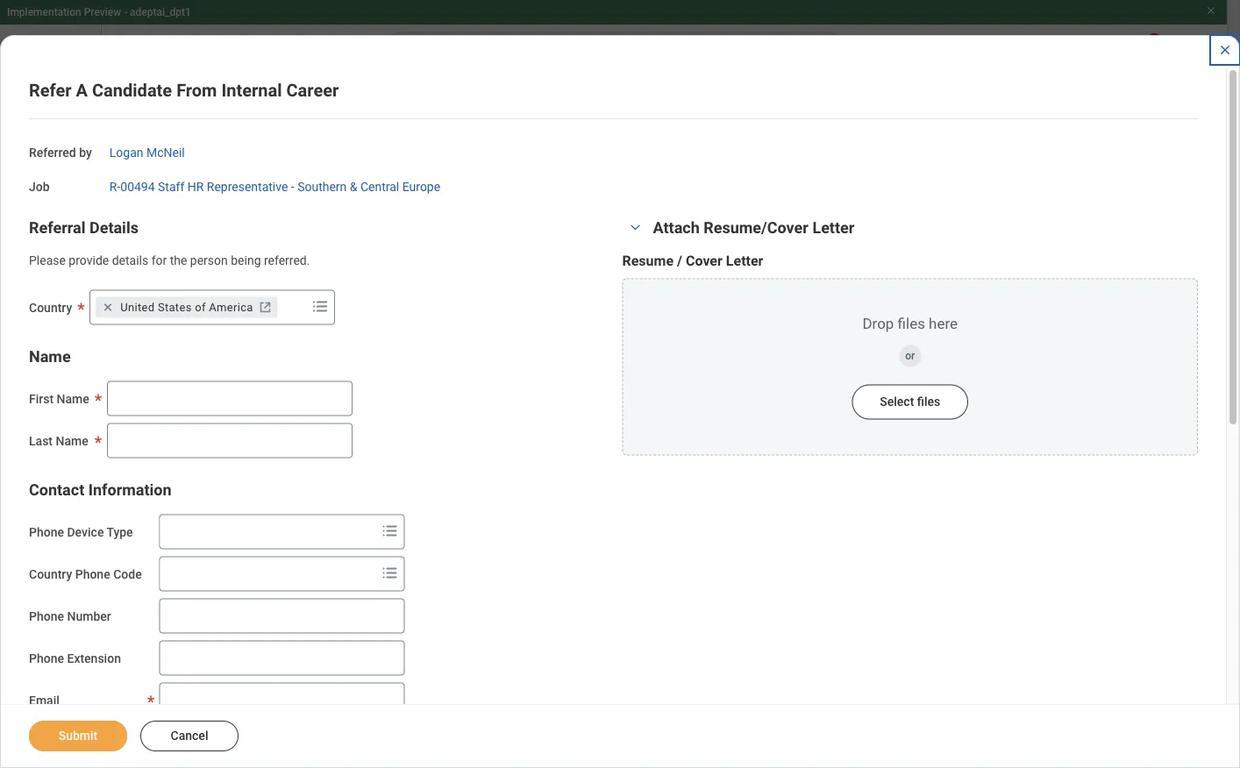 Task type: locate. For each thing, give the bounding box(es) containing it.
1 horizontal spatial should
[[317, 581, 354, 595]]

referral details button
[[29, 218, 139, 237]]

encourage
[[573, 473, 630, 487]]

our up right
[[487, 456, 505, 471]]

united states of america element
[[120, 299, 253, 315]]

0 horizontal spatial representative
[[83, 597, 161, 612]]

0 vertical spatial representative
[[227, 548, 305, 563]]

referral details group
[[29, 217, 605, 269]]

excellent
[[386, 581, 434, 595]]

value
[[84, 456, 113, 471]]

skills.
[[593, 581, 624, 595], [671, 597, 702, 612]]

career
[[286, 80, 339, 100]]

united
[[120, 301, 155, 314]]

1 vertical spatial employees,
[[187, 565, 249, 579]]

staff hr representative - southern & central europe group
[[64, 308, 768, 613]]

name up first
[[29, 347, 71, 366]]

with up excellent on the left of the page
[[395, 565, 418, 579]]

2 vertical spatial name
[[56, 434, 88, 448]]

job left or
[[854, 333, 884, 354]]

1 with from the left
[[120, 565, 143, 579]]

1 vertical spatial &
[[350, 180, 357, 194]]

1 horizontal spatial open
[[348, 473, 375, 487]]

our up talent in the left of the page
[[116, 456, 134, 471]]

from
[[176, 80, 217, 100]]

you down professionally
[[633, 473, 653, 487]]

profile logan mcneil element
[[1168, 33, 1217, 72]]

last name
[[29, 434, 88, 448]]

for right details on the left
[[151, 253, 167, 268]]

0 vertical spatial for
[[151, 253, 167, 268]]

positions.
[[208, 473, 262, 487]]

2 horizontal spatial of
[[473, 456, 484, 471]]

r- for r-00494
[[854, 412, 865, 426]]

00494 inside job requisition id element
[[865, 412, 900, 426]]

1 vertical spatial should
[[164, 597, 201, 612]]

job up job requisition id element
[[854, 382, 875, 396]]

1 vertical spatial skills.
[[671, 597, 702, 612]]

0 vertical spatial letter
[[813, 218, 855, 237]]

full time element
[[854, 757, 901, 768]]

a
[[687, 581, 693, 595]]

phone number
[[29, 609, 111, 623]]

country phone code
[[29, 567, 142, 581]]

and up if
[[249, 456, 269, 471]]

/
[[677, 253, 682, 269]]

view printable version (pdf) image
[[1185, 98, 1206, 119]]

of up is
[[473, 456, 484, 471]]

2 vertical spatial southern
[[269, 312, 341, 332]]

2 horizontal spatial staff
[[292, 101, 322, 118]]

grow left your
[[121, 426, 149, 440]]

r-00494
[[854, 412, 900, 426]]

0 horizontal spatial letter
[[726, 253, 764, 269]]

our
[[116, 456, 134, 471], [487, 456, 505, 471], [157, 473, 175, 487], [266, 503, 284, 518]]

0 vertical spatial details
[[205, 96, 271, 121]]

and down teamwork
[[557, 597, 577, 612]]

0 vertical spatial europe
[[571, 101, 615, 118]]

with
[[120, 565, 143, 579], [395, 565, 418, 579]]

1 horizontal spatial r-
[[854, 412, 865, 426]]

details for referral details
[[89, 218, 139, 237]]

r- for r-00494 staff hr representative - southern & central europe
[[109, 180, 120, 194]]

view
[[35, 96, 81, 121]]

letter down attach resume/cover letter button
[[726, 253, 764, 269]]

associates
[[508, 456, 568, 471]]

0 horizontal spatial have
[[204, 597, 230, 612]]

have left the strong
[[204, 597, 230, 612]]

close refer a candidate from internal career image
[[1218, 43, 1232, 57]]

staff inside group
[[64, 312, 103, 332]]

2 country from the top
[[29, 567, 72, 581]]

verbal
[[335, 597, 368, 612]]

policies,
[[694, 548, 739, 563]]

one
[[450, 456, 470, 471]]

1 country from the top
[[29, 300, 72, 315]]

referred by
[[29, 146, 92, 160]]

name right first
[[57, 391, 89, 406]]

2 vertical spatial europe
[[423, 312, 478, 332]]

0 horizontal spatial grow
[[121, 426, 149, 440]]

1 horizontal spatial with
[[395, 565, 418, 579]]

talented
[[137, 456, 181, 471]]

ultimately,
[[627, 581, 684, 595]]

or
[[905, 350, 915, 362]]

0 vertical spatial employees,
[[185, 456, 246, 471]]

of up current
[[173, 548, 185, 563]]

phone for phone extension
[[29, 651, 64, 666]]

prompts image
[[310, 296, 331, 317], [380, 520, 401, 541], [380, 563, 401, 584]]

internal
[[221, 80, 282, 100]]

staff up name button
[[64, 312, 103, 332]]

1 horizontal spatial skills.
[[671, 597, 702, 612]]

difference
[[195, 503, 250, 518]]

job for job requisition id
[[854, 382, 875, 396]]

1 horizontal spatial grow
[[571, 456, 598, 471]]

should
[[317, 581, 354, 595], [164, 597, 201, 612]]

country
[[29, 300, 72, 315], [29, 567, 72, 581]]

1 horizontal spatial for
[[511, 473, 526, 487]]

country down the
[[29, 567, 72, 581]]

r- down logan
[[109, 180, 120, 194]]

staff down career
[[292, 101, 322, 118]]

the down possible
[[328, 473, 345, 487]]

1 vertical spatial representative
[[207, 180, 288, 194]]

1 vertical spatial r-
[[854, 412, 865, 426]]

of right states
[[195, 301, 206, 314]]

1 vertical spatial staff
[[158, 180, 184, 194]]

interpersonal
[[437, 581, 509, 595]]

new
[[84, 473, 106, 487]]

details inside job details group
[[888, 333, 943, 354]]

open up our people make all the difference in our success .
[[178, 473, 205, 487]]

0 horizontal spatial for
[[151, 253, 167, 268]]

details for job details
[[888, 333, 943, 354]]

phone
[[29, 525, 64, 539], [75, 567, 110, 581], [29, 609, 64, 623], [29, 651, 64, 666]]

career?
[[179, 426, 220, 440]]

notch
[[718, 581, 749, 595]]

country for country phone code
[[29, 567, 72, 581]]

europe
[[571, 101, 615, 118], [402, 180, 440, 194], [423, 312, 478, 332]]

grow inside we value our talented employees, and whenever possible strive to help one of our associates grow professionally before recruit ing new talent to our open positions. if you think the open position you see is right for you, we encourage you to apply!
[[571, 456, 598, 471]]

0 horizontal spatial r-
[[109, 180, 120, 194]]

2 vertical spatial details
[[888, 333, 943, 354]]

details inside the referral details group
[[89, 218, 139, 237]]

you down help at left bottom
[[426, 473, 445, 487]]

country down please
[[29, 300, 72, 315]]

refer
[[29, 80, 72, 100]]

refer a candidate from internal career
[[29, 80, 339, 100]]

1 vertical spatial central
[[360, 180, 399, 194]]

job inside refer a candidate from internal career dialog
[[29, 180, 50, 194]]

1 vertical spatial have
[[204, 597, 230, 612]]

representative up assisting
[[227, 548, 305, 563]]

00494 down logan mcneil
[[120, 180, 155, 194]]

Email text field
[[159, 683, 405, 718]]

an
[[175, 581, 189, 595]]

open down possible
[[348, 473, 375, 487]]

1 horizontal spatial 00494
[[865, 412, 900, 426]]

0 vertical spatial skills.
[[593, 581, 624, 595]]

2 vertical spatial &
[[346, 312, 357, 332]]

0 horizontal spatial details
[[89, 218, 139, 237]]

a
[[76, 80, 88, 100]]

posting
[[127, 96, 200, 121]]

please
[[29, 253, 66, 268]]

grow up encourage
[[571, 456, 598, 471]]

through
[[456, 548, 498, 563]]

1 vertical spatial details
[[89, 218, 139, 237]]

employees, up representative,
[[187, 565, 249, 579]]

be
[[81, 581, 94, 595]]

2 vertical spatial central
[[362, 312, 418, 332]]

resume / cover letter region
[[622, 252, 1198, 456]]

location
[[854, 452, 902, 466]]

before
[[680, 456, 716, 471]]

letter inside resume / cover letter region
[[726, 253, 764, 269]]

mcneil
[[146, 146, 185, 160]]

to
[[107, 426, 118, 440], [410, 456, 421, 471], [143, 473, 154, 487], [656, 473, 667, 487]]

type
[[107, 525, 133, 539]]

by
[[79, 146, 92, 160]]

job down the referred
[[29, 180, 50, 194]]

country inside contact information group
[[29, 567, 72, 581]]

employees, up positions.
[[185, 456, 246, 471]]

0 vertical spatial of
[[195, 301, 206, 314]]

& inside staff hr representative - southern & central europe group
[[346, 312, 357, 332]]

1 vertical spatial staff hr representative - southern & central europe
[[64, 312, 478, 332]]

2 with from the left
[[395, 565, 418, 579]]

staff down mcneil
[[158, 180, 184, 194]]

all
[[159, 503, 172, 518]]

recruit
[[719, 456, 757, 471]]

1 vertical spatial 00494
[[865, 412, 900, 426]]

for left you, at the bottom left
[[511, 473, 526, 487]]

1 vertical spatial country
[[29, 567, 72, 581]]

00494 for r-00494 staff hr representative - southern & central europe
[[120, 180, 155, 194]]

representative down 'successful'
[[83, 597, 161, 612]]

2 horizontal spatial details
[[888, 333, 943, 354]]

phone for phone device type
[[29, 525, 64, 539]]

2 vertical spatial prompts image
[[380, 563, 401, 584]]

you
[[276, 473, 295, 487], [426, 473, 445, 487], [633, 473, 653, 487], [294, 581, 314, 595]]

r- inside job requisition id element
[[854, 412, 865, 426]]

2 vertical spatial representative
[[135, 312, 254, 332]]

phone left number
[[29, 609, 64, 623]]

0 vertical spatial r-
[[109, 180, 120, 194]]

name button
[[29, 347, 71, 366]]

1 vertical spatial name
[[57, 391, 89, 406]]

should up verbal
[[317, 581, 354, 595]]

hr up person
[[187, 180, 204, 194]]

open
[[178, 473, 205, 487], [348, 473, 375, 487]]

0 vertical spatial country
[[29, 300, 72, 315]]

1 horizontal spatial have
[[357, 581, 383, 595]]

letter right the resume/cover
[[813, 218, 855, 237]]

Phone Number text field
[[159, 598, 405, 634]]

1 vertical spatial grow
[[571, 456, 598, 471]]

referral details
[[29, 218, 139, 237]]

1 vertical spatial for
[[511, 473, 526, 487]]

00494 inside refer a candidate from internal career dialog
[[120, 180, 155, 194]]

2 vertical spatial of
[[173, 548, 185, 563]]

1 horizontal spatial of
[[195, 301, 206, 314]]

hr down career
[[325, 101, 344, 118]]

administrative
[[422, 565, 499, 579]]

r-
[[109, 180, 120, 194], [854, 412, 865, 426]]

you up 'written'
[[294, 581, 314, 595]]

details
[[112, 253, 148, 268]]

1 horizontal spatial representative
[[227, 548, 305, 563]]

staff inside refer a candidate from internal career dialog
[[158, 180, 184, 194]]

r- inside refer a candidate from internal career dialog
[[109, 180, 120, 194]]

staff hr representative - southern & central europe inside staff hr representative - southern & central europe group
[[64, 312, 478, 332]]

1 open from the left
[[178, 473, 205, 487]]

0 horizontal spatial 00494
[[120, 180, 155, 194]]

job right view
[[87, 96, 122, 121]]

country for country
[[29, 300, 72, 315]]

resume
[[622, 253, 674, 269]]

1 horizontal spatial staff
[[158, 180, 184, 194]]

0 horizontal spatial of
[[173, 548, 185, 563]]

for inside the referral details group
[[151, 253, 167, 268]]

x small image
[[99, 298, 117, 316]]

submit button
[[29, 721, 127, 752]]

the left person
[[170, 253, 187, 268]]

0 vertical spatial 00494
[[120, 180, 155, 194]]

1 vertical spatial southern
[[297, 180, 347, 194]]

your
[[152, 426, 176, 440]]

1 vertical spatial representative
[[83, 597, 161, 612]]

name up we
[[56, 434, 88, 448]]

in
[[253, 503, 263, 518]]

southern inside staff hr representative - southern & central europe group
[[269, 312, 341, 332]]

prompts image for type
[[380, 520, 401, 541]]

should down an
[[164, 597, 201, 612]]

phone down the
[[75, 567, 110, 581]]

00494 down select at the bottom right of page
[[865, 412, 900, 426]]

skills. up problem-
[[593, 581, 624, 595]]

1 vertical spatial europe
[[402, 180, 440, 194]]

0 horizontal spatial with
[[120, 565, 143, 579]]

information
[[88, 481, 172, 499]]

success
[[287, 503, 332, 518]]

refer a candidate from internal career dialog
[[0, 35, 1240, 768]]

phone left device
[[29, 525, 64, 539]]

1 vertical spatial letter
[[726, 253, 764, 269]]

0 horizontal spatial staff
[[64, 312, 103, 332]]

the
[[170, 253, 187, 268], [328, 473, 345, 487], [175, 503, 192, 518], [188, 548, 205, 563], [501, 548, 518, 563], [304, 565, 322, 579]]

of for united states of america
[[195, 301, 206, 314]]

1 vertical spatial prompts image
[[380, 520, 401, 541]]

0 vertical spatial representative
[[348, 101, 440, 118]]

last
[[29, 434, 53, 448]]

close environment banner image
[[1206, 5, 1217, 16]]

job requisition id
[[854, 382, 954, 396]]

of inside the responsibilities of the hr representative include guiding employees through the appropriate on and offboarding policies, fol lowing up with current employees, assisting the hr manager with administrative tasks, and writing reports. to be successful as an hr representative, you should have excellent interpersonal and teamwork skills. ultimately, a top-notch hr representative should have strong written and verbal communication, decision-making, and problem-solving skills.
[[173, 548, 185, 563]]

Phone Extension text field
[[159, 641, 405, 676]]

details
[[205, 96, 271, 121], [89, 218, 139, 237], [888, 333, 943, 354]]

to right excited
[[107, 426, 118, 440]]

have down manager
[[357, 581, 383, 595]]

current
[[146, 565, 184, 579]]

help
[[424, 456, 447, 471]]

0 vertical spatial have
[[357, 581, 383, 595]]

candidate
[[92, 80, 172, 100]]

0 horizontal spatial open
[[178, 473, 205, 487]]

2 vertical spatial staff
[[64, 312, 103, 332]]

phone up email in the left bottom of the page
[[29, 651, 64, 666]]

the right all
[[175, 503, 192, 518]]

1 horizontal spatial letter
[[813, 218, 855, 237]]

files
[[917, 395, 941, 409]]

making,
[[511, 597, 554, 612]]

0 vertical spatial grow
[[121, 426, 149, 440]]

r- up location in the right bottom of the page
[[854, 412, 865, 426]]

service
[[874, 691, 914, 705]]

0 vertical spatial staff hr representative - southern & central europe
[[292, 101, 615, 118]]

Last Name text field
[[107, 423, 352, 458]]

with down responsibilities
[[120, 565, 143, 579]]

skills. down a
[[671, 597, 702, 612]]

0 vertical spatial staff
[[292, 101, 322, 118]]

referred
[[29, 146, 76, 160]]

1 vertical spatial of
[[473, 456, 484, 471]]

central inside group
[[362, 312, 418, 332]]

of inside option
[[195, 301, 206, 314]]

representative,
[[211, 581, 291, 595]]



Task type: vqa. For each thing, say whether or not it's contained in the screenshot.
inbox icon
no



Task type: describe. For each thing, give the bounding box(es) containing it.
excited
[[64, 426, 104, 440]]

name group
[[29, 346, 605, 458]]

attach resume/cover letter button
[[653, 218, 855, 237]]

first name
[[29, 391, 89, 406]]

0 vertical spatial central
[[523, 101, 568, 118]]

- inside banner
[[124, 6, 127, 18]]

job details group
[[854, 329, 1163, 768]]

employees, inside we value our talented employees, and whenever possible strive to help one of our associates grow professionally before recruit ing new talent to our open positions. if you think the open position you see is right for you, we encourage you to apply!
[[185, 456, 246, 471]]

logan
[[109, 146, 143, 160]]

resume / cover letter
[[622, 253, 764, 269]]

representative inside group
[[135, 312, 254, 332]]

reports.
[[600, 565, 643, 579]]

talent
[[109, 473, 140, 487]]

- inside refer a candidate from internal career dialog
[[291, 180, 294, 194]]

contact information button
[[29, 481, 172, 499]]

think
[[298, 473, 325, 487]]

for inside we value our talented employees, and whenever possible strive to help one of our associates grow professionally before recruit ing new talent to our open positions. if you think the open position you see is right for you, we encourage you to apply!
[[511, 473, 526, 487]]

united states of america
[[120, 301, 253, 314]]

include
[[308, 548, 347, 563]]

name for last
[[56, 434, 88, 448]]

logan mcneil link
[[109, 142, 185, 160]]

job requisition id element
[[854, 401, 900, 427]]

implementation preview -   adeptai_dpt1
[[7, 6, 191, 18]]

position
[[378, 473, 422, 487]]

we
[[64, 456, 81, 471]]

logan mcneil
[[109, 146, 185, 160]]

0 vertical spatial name
[[29, 347, 71, 366]]

and inside we value our talented employees, and whenever possible strive to help one of our associates grow professionally before recruit ing new talent to our open positions. if you think the open position you see is right for you, we encourage you to apply!
[[249, 456, 269, 471]]

referred.
[[264, 253, 310, 268]]

job for job
[[29, 180, 50, 194]]

tasks,
[[502, 565, 534, 579]]

& inside r-00494 staff hr representative - southern & central europe link
[[350, 180, 357, 194]]

ing
[[64, 456, 757, 487]]

0 vertical spatial southern
[[451, 101, 508, 118]]

of for the responsibilities of the hr representative include guiding employees through the appropriate on and offboarding policies, fol lowing up with current employees, assisting the hr manager with administrative tasks, and writing reports. to be successful as an hr representative, you should have excellent interpersonal and teamwork skills. ultimately, a top-notch hr representative should have strong written and verbal communication, decision-making, and problem-solving skills.
[[173, 548, 185, 563]]

guiding
[[350, 548, 391, 563]]

select
[[880, 395, 914, 409]]

responsibilities
[[88, 548, 170, 563]]

ext link image
[[257, 298, 274, 316]]

phone extension
[[29, 651, 121, 666]]

to down talented
[[143, 473, 154, 487]]

First Name text field
[[107, 381, 352, 416]]

first
[[29, 391, 54, 406]]

hr down to
[[64, 597, 80, 612]]

job for job details
[[854, 333, 884, 354]]

hr right an
[[192, 581, 208, 595]]

prompts image for code
[[380, 563, 401, 584]]

as
[[159, 581, 172, 595]]

view job posting details
[[35, 96, 271, 121]]

the responsibilities of the hr representative include guiding employees through the appropriate on and offboarding policies, fol lowing up with current employees, assisting the hr manager with administrative tasks, and writing reports. to be successful as an hr representative, you should have excellent interpersonal and teamwork skills. ultimately, a top-notch hr representative should have strong written and verbal communication, decision-making, and problem-solving skills.
[[64, 548, 759, 612]]

the up an
[[188, 548, 205, 563]]

00494 for r-00494
[[865, 412, 900, 426]]

the inside we value our talented employees, and whenever possible strive to help one of our associates grow professionally before recruit ing new talent to our open positions. if you think the open position you see is right for you, we encourage you to apply!
[[328, 473, 345, 487]]

hr down difference
[[208, 548, 224, 563]]

please provide details for the person being referred.
[[29, 253, 310, 268]]

0 horizontal spatial should
[[164, 597, 201, 612]]

our down talented
[[157, 473, 175, 487]]

apply!
[[670, 473, 702, 487]]

we
[[554, 473, 570, 487]]

Country Phone Code field
[[160, 558, 376, 590]]

europe inside r-00494 staff hr representative - southern & central europe link
[[402, 180, 440, 194]]

written
[[271, 597, 308, 612]]

to left apply!
[[656, 473, 667, 487]]

the down include
[[304, 565, 322, 579]]

select files
[[880, 395, 941, 409]]

right
[[483, 473, 508, 487]]

adeptai_dpt1
[[130, 6, 191, 18]]

and down appropriate
[[537, 565, 557, 579]]

up
[[103, 565, 117, 579]]

problem-
[[580, 597, 629, 612]]

hr left states
[[107, 312, 131, 332]]

united states of america, press delete to clear value, ctrl + enter opens in new window. option
[[96, 297, 278, 318]]

cover
[[686, 253, 723, 269]]

of inside we value our talented employees, and whenever possible strive to help one of our associates grow professionally before recruit ing new talent to our open positions. if you think the open position you see is right for you, we encourage you to apply!
[[473, 456, 484, 471]]

states
[[158, 301, 192, 314]]

writing
[[560, 565, 597, 579]]

to
[[64, 581, 78, 595]]

0 vertical spatial prompts image
[[310, 296, 331, 317]]

name for first
[[57, 391, 89, 406]]

if
[[265, 473, 273, 487]]

hr inside refer a candidate from internal career dialog
[[187, 180, 204, 194]]

r-00494 staff hr representative - southern & central europe link
[[109, 176, 440, 194]]

you right if
[[276, 473, 295, 487]]

possible
[[328, 456, 374, 471]]

you inside the responsibilities of the hr representative include guiding employees through the appropriate on and offboarding policies, fol lowing up with current employees, assisting the hr manager with administrative tasks, and writing reports. to be successful as an hr representative, you should have excellent interpersonal and teamwork skills. ultimately, a top-notch hr representative should have strong written and verbal communication, decision-making, and problem-solving skills.
[[294, 581, 314, 595]]

select files button
[[852, 385, 969, 420]]

device
[[67, 525, 104, 539]]

southern inside r-00494 staff hr representative - southern & central europe link
[[297, 180, 347, 194]]

implementation preview -   adeptai_dpt1 banner
[[0, 0, 1227, 81]]

staff hr representative - southern & central europe button
[[64, 312, 478, 332]]

employees, inside the responsibilities of the hr representative include guiding employees through the appropriate on and offboarding policies, fol lowing up with current employees, assisting the hr manager with administrative tasks, and writing reports. to be successful as an hr representative, you should have excellent interpersonal and teamwork skills. ultimately, a top-notch hr representative should have strong written and verbal communication, decision-making, and problem-solving skills.
[[187, 565, 249, 579]]

solving
[[629, 597, 668, 612]]

0 horizontal spatial skills.
[[593, 581, 624, 595]]

provide
[[69, 253, 109, 268]]

the up tasks,
[[501, 548, 518, 563]]

is
[[470, 473, 480, 487]]

assisting
[[252, 565, 301, 579]]

and down tasks,
[[512, 581, 532, 595]]

1 horizontal spatial details
[[205, 96, 271, 121]]

export to excel image
[[1143, 98, 1164, 119]]

- inside group
[[258, 312, 265, 332]]

our right in
[[266, 503, 284, 518]]

extension
[[67, 651, 121, 666]]

contact information group
[[29, 479, 605, 718]]

hr-service center link
[[854, 687, 953, 705]]

.
[[332, 503, 336, 518]]

0 vertical spatial should
[[317, 581, 354, 595]]

and up "reports."
[[604, 548, 624, 563]]

and left verbal
[[311, 597, 332, 612]]

phone device type
[[29, 525, 133, 539]]

phone for phone number
[[29, 609, 64, 623]]

hr down include
[[325, 565, 341, 579]]

being
[[231, 253, 261, 268]]

center
[[917, 691, 953, 705]]

notifications large image
[[1085, 44, 1103, 61]]

contact
[[29, 481, 84, 499]]

cancel button
[[140, 721, 239, 752]]

central inside refer a candidate from internal career dialog
[[360, 180, 399, 194]]

id
[[943, 382, 954, 396]]

america
[[209, 301, 253, 314]]

2 open from the left
[[348, 473, 375, 487]]

make
[[126, 503, 156, 518]]

resume/cover
[[704, 218, 809, 237]]

job details
[[854, 333, 943, 354]]

number
[[67, 609, 111, 623]]

representative inside refer a candidate from internal career dialog
[[207, 180, 288, 194]]

to left help at left bottom
[[410, 456, 421, 471]]

employees
[[394, 548, 453, 563]]

0 vertical spatial &
[[511, 101, 520, 118]]

submit
[[59, 729, 98, 743]]

europe inside staff hr representative - southern & central europe group
[[423, 312, 478, 332]]

attach resume/cover letter group
[[622, 217, 1198, 456]]

our people make all the difference in our success .
[[64, 503, 336, 518]]

appropriate
[[521, 548, 584, 563]]

view job posting details main content
[[0, 81, 1227, 768]]

see
[[448, 473, 467, 487]]

the inside refer a candidate from internal career dialog
[[170, 253, 187, 268]]

chevron down image
[[625, 222, 646, 234]]



